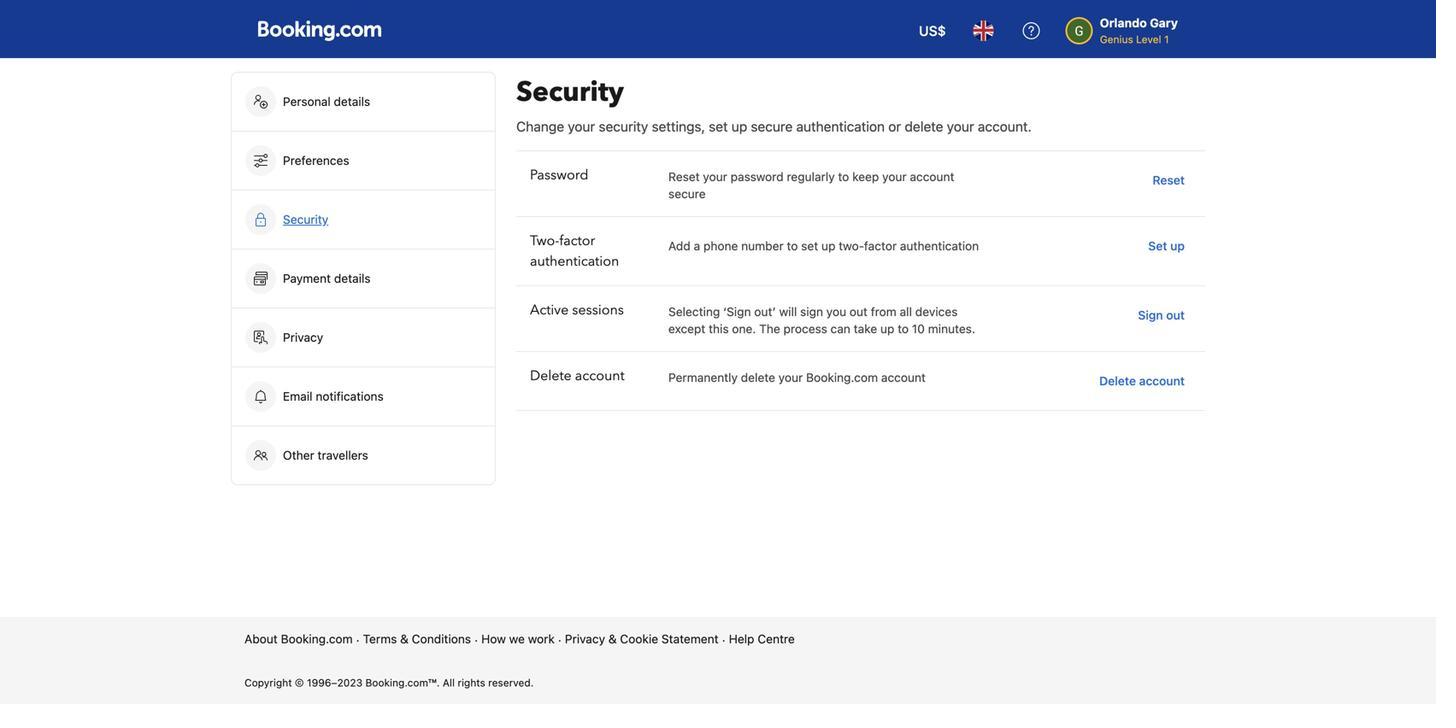 Task type: vqa. For each thing, say whether or not it's contained in the screenshot.
the will
yes



Task type: locate. For each thing, give the bounding box(es) containing it.
security up change
[[517, 74, 624, 111]]

details right personal
[[334, 95, 370, 109]]

set left two-
[[802, 239, 819, 253]]

out right sign
[[1167, 308, 1185, 322]]

1 horizontal spatial delete account
[[1100, 374, 1185, 388]]

booking.com down can
[[807, 371, 878, 385]]

will
[[780, 305, 797, 319]]

delete inside security change your security settings, set up secure authentication or delete your account.
[[905, 118, 944, 135]]

active
[[530, 301, 569, 320]]

reset inside reset your password regularly to keep your account secure
[[669, 170, 700, 184]]

1 horizontal spatial out
[[1167, 308, 1185, 322]]

1 horizontal spatial secure
[[751, 118, 793, 135]]

2 details from the top
[[334, 272, 371, 286]]

0 horizontal spatial set
[[709, 118, 728, 135]]

1 horizontal spatial set
[[802, 239, 819, 253]]

secure
[[751, 118, 793, 135], [669, 187, 706, 201]]

0 horizontal spatial to
[[787, 239, 798, 253]]

delete down the
[[741, 371, 776, 385]]

change
[[517, 118, 564, 135]]

1 horizontal spatial delete
[[905, 118, 944, 135]]

0 vertical spatial to
[[838, 170, 850, 184]]

0 horizontal spatial &
[[400, 632, 409, 647]]

& left "cookie"
[[609, 632, 617, 647]]

1 horizontal spatial delete
[[1100, 374, 1137, 388]]

0 horizontal spatial privacy
[[283, 331, 323, 345]]

authentication
[[797, 118, 885, 135], [900, 239, 979, 253], [530, 252, 619, 271]]

& for terms
[[400, 632, 409, 647]]

details for payment details
[[334, 272, 371, 286]]

selecting
[[669, 305, 720, 319]]

& inside privacy & cookie statement link
[[609, 632, 617, 647]]

settings,
[[652, 118, 706, 135]]

out inside selecting 'sign out' will sign you out from all devices except this one. the process can take up to 10 minutes.
[[850, 305, 868, 319]]

1 vertical spatial booking.com
[[281, 632, 353, 647]]

to for keep
[[838, 170, 850, 184]]

account
[[910, 170, 955, 184], [575, 367, 625, 386], [882, 371, 926, 385], [1140, 374, 1185, 388]]

up inside selecting 'sign out' will sign you out from all devices except this one. the process can take up to 10 minutes.
[[881, 322, 895, 336]]

to left 10
[[898, 322, 909, 336]]

personal details link
[[232, 73, 495, 131]]

'sign
[[724, 305, 751, 319]]

up up password
[[732, 118, 748, 135]]

1 & from the left
[[400, 632, 409, 647]]

booking.com™.
[[366, 677, 440, 689]]

your down process
[[779, 371, 803, 385]]

security
[[517, 74, 624, 111], [283, 213, 329, 227]]

set up button
[[1142, 231, 1192, 262]]

0 horizontal spatial security
[[283, 213, 329, 227]]

& inside terms & conditions link
[[400, 632, 409, 647]]

to right number
[[787, 239, 798, 253]]

to
[[838, 170, 850, 184], [787, 239, 798, 253], [898, 322, 909, 336]]

1 horizontal spatial booking.com
[[807, 371, 878, 385]]

set inside security change your security settings, set up secure authentication or delete your account.
[[709, 118, 728, 135]]

up down from
[[881, 322, 895, 336]]

notifications
[[316, 390, 384, 404]]

account down sign out dropdown button
[[1140, 374, 1185, 388]]

0 vertical spatial booking.com
[[807, 371, 878, 385]]

take
[[854, 322, 878, 336]]

0 horizontal spatial delete account
[[530, 367, 625, 386]]

security for security
[[283, 213, 329, 227]]

account right keep on the top of the page
[[910, 170, 955, 184]]

& for privacy
[[609, 632, 617, 647]]

delete right or
[[905, 118, 944, 135]]

other travellers
[[283, 449, 368, 463]]

how we work
[[482, 632, 555, 647]]

delete account down sign
[[1100, 374, 1185, 388]]

about booking.com
[[245, 632, 353, 647]]

2 & from the left
[[609, 632, 617, 647]]

1 vertical spatial set
[[802, 239, 819, 253]]

set right settings,
[[709, 118, 728, 135]]

number
[[742, 239, 784, 253]]

2 horizontal spatial to
[[898, 322, 909, 336]]

gary
[[1150, 16, 1179, 30]]

other
[[283, 449, 314, 463]]

secure up password
[[751, 118, 793, 135]]

0 vertical spatial security
[[517, 74, 624, 111]]

reset up set up
[[1153, 173, 1185, 187]]

factor down password
[[560, 232, 595, 251]]

0 horizontal spatial authentication
[[530, 252, 619, 271]]

all
[[443, 677, 455, 689]]

0 vertical spatial details
[[334, 95, 370, 109]]

orlando
[[1100, 16, 1147, 30]]

sessions
[[572, 301, 624, 320]]

password
[[731, 170, 784, 184]]

to inside selecting 'sign out' will sign you out from all devices except this one. the process can take up to 10 minutes.
[[898, 322, 909, 336]]

up left two-
[[822, 239, 836, 253]]

set
[[709, 118, 728, 135], [802, 239, 819, 253]]

details
[[334, 95, 370, 109], [334, 272, 371, 286]]

0 horizontal spatial booking.com
[[281, 632, 353, 647]]

1 vertical spatial to
[[787, 239, 798, 253]]

your left password
[[703, 170, 728, 184]]

0 horizontal spatial reset
[[669, 170, 700, 184]]

two-factor authentication
[[530, 232, 619, 271]]

2 vertical spatial to
[[898, 322, 909, 336]]

1 vertical spatial privacy
[[565, 632, 605, 647]]

reset down settings,
[[669, 170, 700, 184]]

0 horizontal spatial out
[[850, 305, 868, 319]]

privacy right work
[[565, 632, 605, 647]]

terms
[[363, 632, 397, 647]]

0 vertical spatial set
[[709, 118, 728, 135]]

delete
[[905, 118, 944, 135], [741, 371, 776, 385]]

add
[[669, 239, 691, 253]]

up right 'set'
[[1171, 239, 1185, 253]]

authentication down two- on the top of page
[[530, 252, 619, 271]]

1 details from the top
[[334, 95, 370, 109]]

1 horizontal spatial privacy
[[565, 632, 605, 647]]

two-
[[839, 239, 865, 253]]

reset
[[669, 170, 700, 184], [1153, 173, 1185, 187]]

permanently delete your booking.com account
[[669, 371, 926, 385]]

payment details link
[[232, 250, 495, 308]]

travellers
[[318, 449, 368, 463]]

1 horizontal spatial security
[[517, 74, 624, 111]]

0 horizontal spatial factor
[[560, 232, 595, 251]]

1 horizontal spatial &
[[609, 632, 617, 647]]

your right change
[[568, 118, 595, 135]]

this
[[709, 322, 729, 336]]

1 horizontal spatial authentication
[[797, 118, 885, 135]]

about
[[245, 632, 278, 647]]

payment details
[[283, 272, 374, 286]]

account down 10
[[882, 371, 926, 385]]

delete down sign out dropdown button
[[1100, 374, 1137, 388]]

reset for reset
[[1153, 173, 1185, 187]]

out
[[850, 305, 868, 319], [1167, 308, 1185, 322]]

privacy down payment
[[283, 331, 323, 345]]

security up payment
[[283, 213, 329, 227]]

authentication up devices
[[900, 239, 979, 253]]

0 horizontal spatial secure
[[669, 187, 706, 201]]

reset inside dropdown button
[[1153, 173, 1185, 187]]

secure up 'add'
[[669, 187, 706, 201]]

security inside security change your security settings, set up secure authentication or delete your account.
[[517, 74, 624, 111]]

active sessions
[[530, 301, 624, 320]]

details right payment
[[334, 272, 371, 286]]

personal
[[283, 95, 331, 109]]

10
[[912, 322, 925, 336]]

account inside reset your password regularly to keep your account secure
[[910, 170, 955, 184]]

authentication left or
[[797, 118, 885, 135]]

privacy & cookie statement link
[[565, 631, 719, 648]]

factor inside the two-factor authentication
[[560, 232, 595, 251]]

password
[[530, 166, 589, 185]]

to inside reset your password regularly to keep your account secure
[[838, 170, 850, 184]]

rights
[[458, 677, 486, 689]]

1 horizontal spatial reset
[[1153, 173, 1185, 187]]

1 horizontal spatial to
[[838, 170, 850, 184]]

delete account down active sessions
[[530, 367, 625, 386]]

all
[[900, 305, 912, 319]]

the
[[760, 322, 781, 336]]

up
[[732, 118, 748, 135], [822, 239, 836, 253], [1171, 239, 1185, 253], [881, 322, 895, 336]]

delete down active
[[530, 367, 572, 386]]

0 vertical spatial secure
[[751, 118, 793, 135]]

reset button
[[1146, 165, 1192, 196]]

one.
[[732, 322, 756, 336]]

& right terms
[[400, 632, 409, 647]]

booking.com up ©
[[281, 632, 353, 647]]

1 vertical spatial security
[[283, 213, 329, 227]]

to left keep on the top of the page
[[838, 170, 850, 184]]

privacy for privacy & cookie statement
[[565, 632, 605, 647]]

0 vertical spatial privacy
[[283, 331, 323, 345]]

privacy
[[283, 331, 323, 345], [565, 632, 605, 647]]

we
[[509, 632, 525, 647]]

delete
[[530, 367, 572, 386], [1100, 374, 1137, 388]]

0 vertical spatial delete
[[905, 118, 944, 135]]

factor up from
[[865, 239, 897, 253]]

phone
[[704, 239, 738, 253]]

1 vertical spatial secure
[[669, 187, 706, 201]]

1 vertical spatial details
[[334, 272, 371, 286]]

1 vertical spatial delete
[[741, 371, 776, 385]]

out up take
[[850, 305, 868, 319]]

delete account
[[530, 367, 625, 386], [1100, 374, 1185, 388]]



Task type: describe. For each thing, give the bounding box(es) containing it.
reserved.
[[488, 677, 534, 689]]

security change your security settings, set up secure authentication or delete your account.
[[517, 74, 1032, 135]]

terms & conditions link
[[363, 631, 471, 648]]

help centre link
[[729, 631, 795, 648]]

sign
[[801, 305, 824, 319]]

out inside sign out dropdown button
[[1167, 308, 1185, 322]]

help
[[729, 632, 755, 647]]

1 horizontal spatial factor
[[865, 239, 897, 253]]

delete inside dropdown button
[[1100, 374, 1137, 388]]

centre
[[758, 632, 795, 647]]

up inside security change your security settings, set up secure authentication or delete your account.
[[732, 118, 748, 135]]

email notifications
[[283, 390, 384, 404]]

conditions
[[412, 632, 471, 647]]

preferences
[[283, 154, 349, 168]]

you
[[827, 305, 847, 319]]

us$
[[919, 23, 946, 39]]

privacy for privacy
[[283, 331, 323, 345]]

terms & conditions
[[363, 632, 471, 647]]

your right keep on the top of the page
[[883, 170, 907, 184]]

0 horizontal spatial delete
[[530, 367, 572, 386]]

account.
[[978, 118, 1032, 135]]

account down "sessions"
[[575, 367, 625, 386]]

cookie
[[620, 632, 659, 647]]

except
[[669, 322, 706, 336]]

sign
[[1139, 308, 1164, 322]]

how we work link
[[482, 631, 555, 648]]

details for personal details
[[334, 95, 370, 109]]

to for set
[[787, 239, 798, 253]]

level
[[1137, 33, 1162, 45]]

keep
[[853, 170, 879, 184]]

set
[[1149, 239, 1168, 253]]

your left account.
[[947, 118, 975, 135]]

reset your password regularly to keep your account secure
[[669, 170, 955, 201]]

work
[[528, 632, 555, 647]]

delete account button
[[1093, 366, 1192, 397]]

set for add
[[802, 239, 819, 253]]

can
[[831, 322, 851, 336]]

authentication inside security change your security settings, set up secure authentication or delete your account.
[[797, 118, 885, 135]]

up inside set up dropdown button
[[1171, 239, 1185, 253]]

2 horizontal spatial authentication
[[900, 239, 979, 253]]

secure inside reset your password regularly to keep your account secure
[[669, 187, 706, 201]]

help centre
[[729, 632, 795, 647]]

a
[[694, 239, 701, 253]]

personal details
[[283, 95, 370, 109]]

sign out button
[[1132, 300, 1192, 331]]

about booking.com link
[[245, 631, 353, 648]]

minutes.
[[929, 322, 976, 336]]

selecting 'sign out' will sign you out from all devices except this one. the process can take up to 10 minutes.
[[669, 305, 976, 336]]

security link
[[232, 191, 495, 249]]

email
[[283, 390, 313, 404]]

reset for reset your password regularly to keep your account secure
[[669, 170, 700, 184]]

us$ button
[[909, 10, 957, 51]]

security for security change your security settings, set up secure authentication or delete your account.
[[517, 74, 624, 111]]

©
[[295, 677, 304, 689]]

preferences link
[[232, 132, 495, 190]]

out'
[[755, 305, 776, 319]]

sign out
[[1139, 308, 1185, 322]]

privacy link
[[232, 309, 495, 367]]

security
[[599, 118, 649, 135]]

devices
[[916, 305, 958, 319]]

add a phone number to set up two-factor authentication
[[669, 239, 979, 253]]

delete account inside delete account dropdown button
[[1100, 374, 1185, 388]]

0 horizontal spatial delete
[[741, 371, 776, 385]]

statement
[[662, 632, 719, 647]]

permanently
[[669, 371, 738, 385]]

set for security
[[709, 118, 728, 135]]

from
[[871, 305, 897, 319]]

process
[[784, 322, 828, 336]]

1996–2023
[[307, 677, 363, 689]]

two-
[[530, 232, 560, 251]]

orlando gary genius level 1
[[1100, 16, 1179, 45]]

account inside dropdown button
[[1140, 374, 1185, 388]]

payment
[[283, 272, 331, 286]]

or
[[889, 118, 902, 135]]

genius
[[1100, 33, 1134, 45]]

other travellers link
[[232, 427, 495, 485]]

copyright © 1996–2023 booking.com™. all rights reserved.
[[245, 677, 534, 689]]

how
[[482, 632, 506, 647]]

1
[[1165, 33, 1170, 45]]

secure inside security change your security settings, set up secure authentication or delete your account.
[[751, 118, 793, 135]]

regularly
[[787, 170, 835, 184]]

privacy & cookie statement
[[565, 632, 719, 647]]

set up
[[1149, 239, 1185, 253]]

email notifications link
[[232, 368, 495, 426]]



